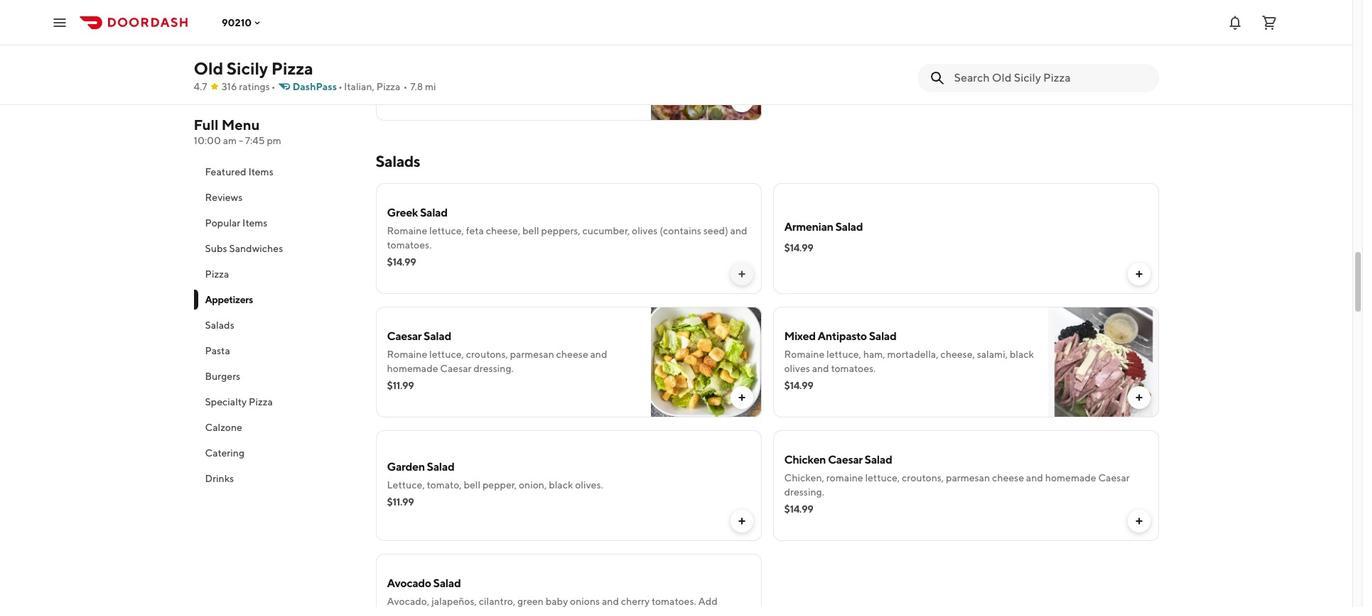 Task type: locate. For each thing, give the bounding box(es) containing it.
2 horizontal spatial •
[[403, 81, 408, 92]]

salad
[[420, 206, 448, 220], [836, 220, 863, 234], [424, 330, 451, 343], [869, 330, 897, 343], [865, 454, 892, 467], [427, 461, 454, 474], [433, 577, 461, 591]]

cheese inside chicken caesar salad chicken, romaine lettuce, croutons, parmesan cheese and homemade caesar dressing. $14.99
[[992, 473, 1024, 484]]

greek
[[387, 206, 418, 220]]

1 vertical spatial bell
[[464, 480, 481, 491]]

1 horizontal spatial parmesan
[[946, 473, 990, 484]]

greek salad romaine lettuce, feta cheese, bell peppers, cucumber, olives (contains seed) and tomatoes. $14.99
[[387, 206, 748, 268]]

1 vertical spatial croutons,
[[902, 473, 944, 484]]

cheese inside caesar salad romaine lettuce, croutons, parmesan cheese and homemade caesar dressing. $11.99
[[556, 349, 588, 360]]

0 vertical spatial tomatoes.
[[387, 240, 432, 251]]

tomatoes.
[[387, 240, 432, 251], [831, 363, 876, 375]]

black
[[1010, 349, 1034, 360], [549, 480, 573, 491]]

3 • from the left
[[403, 81, 408, 92]]

bell inside garden salad lettuce, tomato, bell pepper, onion, black olives. $11.99
[[464, 480, 481, 491]]

$11.99
[[387, 380, 414, 392], [387, 497, 414, 508]]

1 horizontal spatial •
[[338, 81, 343, 92]]

dressing. inside chicken caesar salad chicken, romaine lettuce, croutons, parmesan cheese and homemade caesar dressing. $14.99
[[784, 487, 825, 498]]

feta
[[466, 225, 484, 237]]

romaine
[[387, 225, 427, 237], [387, 349, 427, 360], [784, 349, 825, 360]]

0 vertical spatial bell
[[522, 225, 539, 237]]

appetizers
[[205, 294, 253, 306]]

• for italian, pizza • 7.8 mi
[[403, 81, 408, 92]]

dressing.
[[474, 363, 514, 375], [784, 487, 825, 498]]

1 horizontal spatial homemade
[[1045, 473, 1097, 484]]

garlic bread
[[387, 40, 449, 53]]

caesar salad romaine lettuce, croutons, parmesan cheese and homemade caesar dressing. $11.99
[[387, 330, 607, 392]]

olives down mixed
[[784, 363, 810, 375]]

1 vertical spatial cheese
[[992, 473, 1024, 484]]

1 • from the left
[[271, 81, 276, 92]]

tomatoes. inside mixed antipasto salad romaine lettuce, ham, mortadella, cheese, salami, black olives and tomatoes. $14.99
[[831, 363, 876, 375]]

1 vertical spatial tomatoes.
[[831, 363, 876, 375]]

1 vertical spatial items
[[242, 218, 268, 229]]

caesar salad image
[[651, 307, 762, 418]]

items inside button
[[248, 166, 273, 178]]

armenian
[[784, 220, 834, 234]]

0 horizontal spatial tomatoes.
[[387, 240, 432, 251]]

0 horizontal spatial bell
[[464, 480, 481, 491]]

0 vertical spatial cheese
[[556, 349, 588, 360]]

1 horizontal spatial bell
[[522, 225, 539, 237]]

2 $11.99 from the top
[[387, 497, 414, 508]]

armenian salad
[[784, 220, 863, 234]]

reviews
[[205, 192, 243, 203]]

olives left (contains
[[632, 225, 658, 237]]

salad inside garden salad lettuce, tomato, bell pepper, onion, black olives. $11.99
[[427, 461, 454, 474]]

mixed
[[784, 330, 816, 343]]

0 vertical spatial homemade
[[387, 363, 438, 375]]

mixed antipasto salad romaine lettuce, ham, mortadella, cheese, salami, black olives and tomatoes. $14.99
[[784, 330, 1034, 392]]

0 vertical spatial items
[[248, 166, 273, 178]]

lettuce, inside greek salad romaine lettuce, feta cheese, bell peppers, cucumber, olives (contains seed) and tomatoes. $14.99
[[429, 225, 464, 237]]

• for 316 ratings •
[[271, 81, 276, 92]]

1 vertical spatial salads
[[205, 320, 234, 331]]

1 vertical spatial cheese,
[[941, 349, 975, 360]]

old
[[194, 58, 223, 78]]

$14.99 down greek
[[387, 257, 416, 268]]

0 vertical spatial olives
[[632, 225, 658, 237]]

$11.99 inside garden salad lettuce, tomato, bell pepper, onion, black olives. $11.99
[[387, 497, 414, 508]]

pizza up calzone button
[[249, 397, 273, 408]]

pizza down subs
[[205, 269, 229, 280]]

$14.99 down mixed
[[784, 380, 813, 392]]

romaine inside caesar salad romaine lettuce, croutons, parmesan cheese and homemade caesar dressing. $11.99
[[387, 349, 427, 360]]

cheese
[[556, 349, 588, 360], [992, 473, 1024, 484]]

items for featured items
[[248, 166, 273, 178]]

burgers button
[[194, 364, 359, 390]]

lettuce,
[[387, 480, 425, 491]]

and inside mixed antipasto salad romaine lettuce, ham, mortadella, cheese, salami, black olives and tomatoes. $14.99
[[812, 363, 829, 375]]

and
[[730, 225, 748, 237], [590, 349, 607, 360], [812, 363, 829, 375], [1026, 473, 1043, 484]]

0 horizontal spatial parmesan
[[510, 349, 554, 360]]

316 ratings •
[[222, 81, 276, 92]]

dressing. inside caesar salad romaine lettuce, croutons, parmesan cheese and homemade caesar dressing. $11.99
[[474, 363, 514, 375]]

black right salami,
[[1010, 349, 1034, 360]]

0 horizontal spatial cheese,
[[486, 225, 521, 237]]

0 horizontal spatial cheese
[[556, 349, 588, 360]]

0 horizontal spatial homemade
[[387, 363, 438, 375]]

subs sandwiches
[[205, 243, 283, 254]]

parmesan inside chicken caesar salad chicken, romaine lettuce, croutons, parmesan cheese and homemade caesar dressing. $14.99
[[946, 473, 990, 484]]

parmesan
[[510, 349, 554, 360], [946, 473, 990, 484]]

1 vertical spatial add item to cart image
[[1133, 392, 1145, 404]]

add item to cart image
[[736, 95, 747, 107], [1133, 392, 1145, 404]]

homemade
[[387, 363, 438, 375], [1045, 473, 1097, 484]]

1 vertical spatial olives
[[784, 363, 810, 375]]

0 horizontal spatial croutons,
[[466, 349, 508, 360]]

romaine for greek
[[387, 225, 427, 237]]

dashpass
[[293, 81, 337, 92]]

open menu image
[[51, 14, 68, 31]]

2 • from the left
[[338, 81, 343, 92]]

lettuce, inside mixed antipasto salad romaine lettuce, ham, mortadella, cheese, salami, black olives and tomatoes. $14.99
[[827, 349, 861, 360]]

1 vertical spatial parmesan
[[946, 473, 990, 484]]

subs sandwiches button
[[194, 236, 359, 262]]

1 $11.99 from the top
[[387, 380, 414, 392]]

salads
[[376, 152, 420, 171], [205, 320, 234, 331]]

1 vertical spatial black
[[549, 480, 573, 491]]

1 horizontal spatial add item to cart image
[[1133, 392, 1145, 404]]

cheese, right 'feta' on the top of the page
[[486, 225, 521, 237]]

dashpass •
[[293, 81, 343, 92]]

$14.99
[[784, 242, 813, 254], [387, 257, 416, 268], [784, 380, 813, 392], [784, 504, 813, 515]]

tomatoes. inside greek salad romaine lettuce, feta cheese, bell peppers, cucumber, olives (contains seed) and tomatoes. $14.99
[[387, 240, 432, 251]]

$14.99 inside mixed antipasto salad romaine lettuce, ham, mortadella, cheese, salami, black olives and tomatoes. $14.99
[[784, 380, 813, 392]]

garden salad lettuce, tomato, bell pepper, onion, black olives. $11.99
[[387, 461, 603, 508]]

items inside button
[[242, 218, 268, 229]]

pasta button
[[194, 338, 359, 364]]

0 vertical spatial croutons,
[[466, 349, 508, 360]]

chicken,
[[784, 473, 825, 484]]

featured items button
[[194, 159, 359, 185]]

316
[[222, 81, 237, 92]]

1 vertical spatial dressing.
[[784, 487, 825, 498]]

0 vertical spatial cheese,
[[486, 225, 521, 237]]

black right onion,
[[549, 480, 573, 491]]

romaine inside greek salad romaine lettuce, feta cheese, bell peppers, cucumber, olives (contains seed) and tomatoes. $14.99
[[387, 225, 427, 237]]

1 horizontal spatial black
[[1010, 349, 1034, 360]]

salad inside chicken caesar salad chicken, romaine lettuce, croutons, parmesan cheese and homemade caesar dressing. $14.99
[[865, 454, 892, 467]]

0 vertical spatial $11.99
[[387, 380, 414, 392]]

bread
[[419, 40, 449, 53]]

-
[[239, 135, 243, 146]]

romaine inside mixed antipasto salad romaine lettuce, ham, mortadella, cheese, salami, black olives and tomatoes. $14.99
[[784, 349, 825, 360]]

salads button
[[194, 313, 359, 338]]

lettuce,
[[429, 225, 464, 237], [429, 349, 464, 360], [827, 349, 861, 360], [865, 473, 900, 484]]

1 horizontal spatial croutons,
[[902, 473, 944, 484]]

add item to cart image
[[736, 269, 747, 280], [1133, 269, 1145, 280], [736, 392, 747, 404], [736, 516, 747, 527], [1133, 516, 1145, 527]]

croutons,
[[466, 349, 508, 360], [902, 473, 944, 484]]

caesar
[[387, 330, 422, 343], [440, 363, 472, 375], [828, 454, 863, 467], [1099, 473, 1130, 484]]

full
[[194, 117, 219, 133]]

salads up greek
[[376, 152, 420, 171]]

featured items
[[205, 166, 273, 178]]

salami,
[[977, 349, 1008, 360]]

1 horizontal spatial cheese,
[[941, 349, 975, 360]]

1 vertical spatial $11.99
[[387, 497, 414, 508]]

mi
[[425, 81, 436, 92]]

reviews button
[[194, 185, 359, 210]]

items up sandwiches
[[242, 218, 268, 229]]

7:45
[[245, 135, 265, 146]]

bell
[[522, 225, 539, 237], [464, 480, 481, 491]]

0 vertical spatial salads
[[376, 152, 420, 171]]

0 horizontal spatial dressing.
[[474, 363, 514, 375]]

salad inside caesar salad romaine lettuce, croutons, parmesan cheese and homemade caesar dressing. $11.99
[[424, 330, 451, 343]]

pizza left 7.8
[[377, 81, 401, 92]]

0 horizontal spatial black
[[549, 480, 573, 491]]

$14.99 inside greek salad romaine lettuce, feta cheese, bell peppers, cucumber, olives (contains seed) and tomatoes. $14.99
[[387, 257, 416, 268]]

salad for greek salad romaine lettuce, feta cheese, bell peppers, cucumber, olives (contains seed) and tomatoes. $14.99
[[420, 206, 448, 220]]

antipasto
[[818, 330, 867, 343]]

• left 7.8
[[403, 81, 408, 92]]

bell left pepper,
[[464, 480, 481, 491]]

add item to cart image for garden salad
[[736, 516, 747, 527]]

0 horizontal spatial add item to cart image
[[736, 95, 747, 107]]

$14.99 down the chicken,
[[784, 504, 813, 515]]

salad inside greek salad romaine lettuce, feta cheese, bell peppers, cucumber, olives (contains seed) and tomatoes. $14.99
[[420, 206, 448, 220]]

tomatoes. down greek
[[387, 240, 432, 251]]

0 horizontal spatial •
[[271, 81, 276, 92]]

add item to cart image for chicken caesar salad
[[1133, 516, 1145, 527]]

cheese,
[[486, 225, 521, 237], [941, 349, 975, 360]]

• right ratings
[[271, 81, 276, 92]]

bell left the peppers,
[[522, 225, 539, 237]]

$3.99
[[387, 76, 412, 87]]

cheese, left salami,
[[941, 349, 975, 360]]

• left italian,
[[338, 81, 343, 92]]

1 horizontal spatial dressing.
[[784, 487, 825, 498]]

0 vertical spatial dressing.
[[474, 363, 514, 375]]

1 horizontal spatial olives
[[784, 363, 810, 375]]

parmesan inside caesar salad romaine lettuce, croutons, parmesan cheese and homemade caesar dressing. $11.99
[[510, 349, 554, 360]]

tomatoes. down ham, on the bottom of the page
[[831, 363, 876, 375]]

garlic bread image
[[651, 10, 762, 121]]

0 vertical spatial black
[[1010, 349, 1034, 360]]

1 horizontal spatial tomatoes.
[[831, 363, 876, 375]]

$14.99 down 'armenian' on the top right
[[784, 242, 813, 254]]

items up "reviews" button
[[248, 166, 273, 178]]

•
[[271, 81, 276, 92], [338, 81, 343, 92], [403, 81, 408, 92]]

$11.99 inside caesar salad romaine lettuce, croutons, parmesan cheese and homemade caesar dressing. $11.99
[[387, 380, 414, 392]]

1 horizontal spatial cheese
[[992, 473, 1024, 484]]

bell inside greek salad romaine lettuce, feta cheese, bell peppers, cucumber, olives (contains seed) and tomatoes. $14.99
[[522, 225, 539, 237]]

notification bell image
[[1227, 14, 1244, 31]]

0 vertical spatial parmesan
[[510, 349, 554, 360]]

and inside greek salad romaine lettuce, feta cheese, bell peppers, cucumber, olives (contains seed) and tomatoes. $14.99
[[730, 225, 748, 237]]

salad for armenian salad
[[836, 220, 863, 234]]

0 horizontal spatial salads
[[205, 320, 234, 331]]

items
[[248, 166, 273, 178], [242, 218, 268, 229]]

salads up the pasta
[[205, 320, 234, 331]]

0 horizontal spatial olives
[[632, 225, 658, 237]]

1 vertical spatial homemade
[[1045, 473, 1097, 484]]

olives
[[632, 225, 658, 237], [784, 363, 810, 375]]



Task type: vqa. For each thing, say whether or not it's contained in the screenshot.


Task type: describe. For each thing, give the bounding box(es) containing it.
chicken caesar salad chicken, romaine lettuce, croutons, parmesan cheese and homemade caesar dressing. $14.99
[[784, 454, 1130, 515]]

10:00
[[194, 135, 221, 146]]

am
[[223, 135, 237, 146]]

garlic
[[387, 40, 417, 53]]

seed)
[[704, 225, 728, 237]]

ham,
[[863, 349, 885, 360]]

cheese, inside mixed antipasto salad romaine lettuce, ham, mortadella, cheese, salami, black olives and tomatoes. $14.99
[[941, 349, 975, 360]]

4.7
[[194, 81, 207, 92]]

pizza up dashpass
[[271, 58, 313, 78]]

pepper,
[[483, 480, 517, 491]]

chicken
[[784, 454, 826, 467]]

items for popular items
[[242, 218, 268, 229]]

7.8
[[410, 81, 423, 92]]

1 horizontal spatial salads
[[376, 152, 420, 171]]

specialty pizza button
[[194, 390, 359, 415]]

croutons, inside chicken caesar salad chicken, romaine lettuce, croutons, parmesan cheese and homemade caesar dressing. $14.99
[[902, 473, 944, 484]]

olives inside mixed antipasto salad romaine lettuce, ham, mortadella, cheese, salami, black olives and tomatoes. $14.99
[[784, 363, 810, 375]]

avocado
[[387, 577, 431, 591]]

sicily
[[227, 58, 268, 78]]

cheese, inside greek salad romaine lettuce, feta cheese, bell peppers, cucumber, olives (contains seed) and tomatoes. $14.99
[[486, 225, 521, 237]]

olives inside greek salad romaine lettuce, feta cheese, bell peppers, cucumber, olives (contains seed) and tomatoes. $14.99
[[632, 225, 658, 237]]

calzone button
[[194, 415, 359, 441]]

tomato,
[[427, 480, 462, 491]]

cucumber,
[[583, 225, 630, 237]]

drinks button
[[194, 466, 359, 492]]

mortadella,
[[887, 349, 939, 360]]

lettuce, inside chicken caesar salad chicken, romaine lettuce, croutons, parmesan cheese and homemade caesar dressing. $14.99
[[865, 473, 900, 484]]

subs
[[205, 243, 227, 254]]

croutons, inside caesar salad romaine lettuce, croutons, parmesan cheese and homemade caesar dressing. $11.99
[[466, 349, 508, 360]]

catering
[[205, 448, 245, 459]]

mixed antipasto salad image
[[1048, 307, 1159, 418]]

salad inside mixed antipasto salad romaine lettuce, ham, mortadella, cheese, salami, black olives and tomatoes. $14.99
[[869, 330, 897, 343]]

and inside chicken caesar salad chicken, romaine lettuce, croutons, parmesan cheese and homemade caesar dressing. $14.99
[[1026, 473, 1043, 484]]

avocado salad
[[387, 577, 461, 591]]

lettuce, inside caesar salad romaine lettuce, croutons, parmesan cheese and homemade caesar dressing. $11.99
[[429, 349, 464, 360]]

salads inside button
[[205, 320, 234, 331]]

romaine
[[827, 473, 863, 484]]

popular items
[[205, 218, 268, 229]]

90210
[[222, 17, 252, 28]]

italian, pizza • 7.8 mi
[[344, 81, 436, 92]]

calzone
[[205, 422, 242, 434]]

black inside garden salad lettuce, tomato, bell pepper, onion, black olives. $11.99
[[549, 480, 573, 491]]

olives.
[[575, 480, 603, 491]]

black inside mixed antipasto salad romaine lettuce, ham, mortadella, cheese, salami, black olives and tomatoes. $14.99
[[1010, 349, 1034, 360]]

full menu 10:00 am - 7:45 pm
[[194, 117, 281, 146]]

popular
[[205, 218, 240, 229]]

specialty pizza
[[205, 397, 273, 408]]

featured
[[205, 166, 246, 178]]

90210 button
[[222, 17, 263, 28]]

0 items, open order cart image
[[1261, 14, 1278, 31]]

garden
[[387, 461, 425, 474]]

homemade inside chicken caesar salad chicken, romaine lettuce, croutons, parmesan cheese and homemade caesar dressing. $14.99
[[1045, 473, 1097, 484]]

drinks
[[205, 473, 234, 485]]

catering button
[[194, 441, 359, 466]]

italian,
[[344, 81, 375, 92]]

romaine for caesar
[[387, 349, 427, 360]]

pm
[[267, 135, 281, 146]]

add item to cart image for armenian salad
[[1133, 269, 1145, 280]]

0 vertical spatial add item to cart image
[[736, 95, 747, 107]]

pizza inside pizza "button"
[[205, 269, 229, 280]]

menu
[[222, 117, 260, 133]]

popular items button
[[194, 210, 359, 236]]

pizza button
[[194, 262, 359, 287]]

peppers,
[[541, 225, 581, 237]]

old sicily pizza
[[194, 58, 313, 78]]

pizza inside specialty pizza button
[[249, 397, 273, 408]]

burgers
[[205, 371, 240, 382]]

salad for garden salad lettuce, tomato, bell pepper, onion, black olives. $11.99
[[427, 461, 454, 474]]

homemade inside caesar salad romaine lettuce, croutons, parmesan cheese and homemade caesar dressing. $11.99
[[387, 363, 438, 375]]

(contains
[[660, 225, 702, 237]]

onion,
[[519, 480, 547, 491]]

salad for caesar salad romaine lettuce, croutons, parmesan cheese and homemade caesar dressing. $11.99
[[424, 330, 451, 343]]

salad for avocado salad
[[433, 577, 461, 591]]

and inside caesar salad romaine lettuce, croutons, parmesan cheese and homemade caesar dressing. $11.99
[[590, 349, 607, 360]]

pasta
[[205, 345, 230, 357]]

add item to cart image for greek salad
[[736, 269, 747, 280]]

$14.99 inside chicken caesar salad chicken, romaine lettuce, croutons, parmesan cheese and homemade caesar dressing. $14.99
[[784, 504, 813, 515]]

specialty
[[205, 397, 247, 408]]

sandwiches
[[229, 243, 283, 254]]

ratings
[[239, 81, 270, 92]]

Item Search search field
[[954, 70, 1148, 86]]



